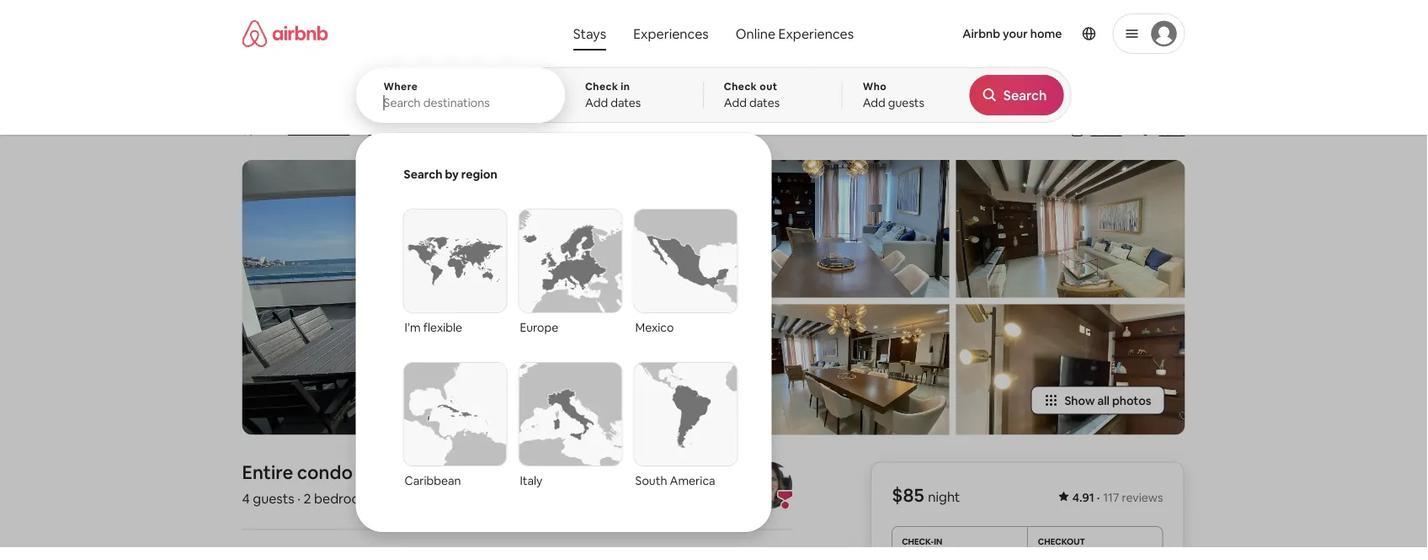 Task type: describe. For each thing, give the bounding box(es) containing it.
add inside 'who add guests'
[[863, 95, 886, 110]]

sinaloa,
[[510, 122, 552, 137]]

search
[[404, 167, 442, 182]]

2
[[303, 490, 311, 507]]

online experiences link
[[722, 17, 867, 51]]

show
[[1065, 393, 1095, 408]]

none search field containing stays
[[356, 0, 1071, 532]]

show all photos button
[[1031, 386, 1165, 415]]

mazatlán,
[[454, 122, 507, 137]]

0 vertical spatial 4.91 · 117 reviews
[[257, 122, 350, 137]]

add for check out add dates
[[724, 95, 747, 110]]

share button
[[1064, 116, 1129, 145]]

condo
[[297, 461, 353, 485]]

who
[[863, 80, 887, 93]]

stays button
[[560, 17, 620, 51]]

200m
[[596, 86, 655, 114]]

where
[[383, 80, 418, 93]]

mazatlán, sinaloa, mexico button
[[454, 120, 594, 140]]

2 experiences from the left
[[778, 25, 854, 42]]

mexico inside tab panel
[[635, 320, 674, 335]]

guests inside entire condo hosted by karin 4 guests · 2 bedrooms
[[253, 490, 294, 507]]

i'm
[[405, 320, 421, 335]]

guests inside 'who add guests'
[[888, 95, 924, 110]]

$85 night
[[892, 483, 960, 507]]

out
[[760, 80, 777, 93]]

experiences button
[[620, 17, 722, 51]]

dates for check in add dates
[[611, 95, 641, 110]]

italy
[[520, 473, 543, 488]]

1 horizontal spatial reviews
[[1122, 490, 1163, 505]]

boardwalk
[[730, 86, 839, 114]]

check out add dates
[[724, 80, 780, 110]]

· inside the · mazatlán, sinaloa, mexico
[[444, 123, 447, 140]]

on
[[660, 86, 686, 114]]

mexico inside the · mazatlán, sinaloa, mexico
[[555, 122, 594, 137]]

america
[[670, 473, 715, 488]]

Where field
[[383, 95, 537, 110]]

modern
[[272, 86, 352, 114]]

· mazatlán, sinaloa, mexico
[[444, 122, 594, 140]]

modern apartment with a pool, 200m on the boardwalk
[[272, 86, 839, 114]]

1 vertical spatial 117
[[1103, 490, 1119, 505]]

europe
[[520, 320, 558, 335]]

· inside entire condo hosted by karin 4 guests · 2 bedrooms
[[297, 490, 300, 507]]

profile element
[[882, 0, 1185, 67]]

bedrooms
[[314, 490, 378, 507]]

󰀃
[[366, 122, 373, 138]]

south america
[[635, 473, 715, 488]]

tab panel containing add dates
[[356, 67, 1071, 532]]

show all photos
[[1065, 393, 1151, 408]]

0 horizontal spatial reviews
[[307, 122, 350, 137]]

modern apartment with a pool, 200m on the boardwalk image 4 image
[[956, 160, 1185, 297]]

home
[[1030, 26, 1062, 41]]

check for check out add dates
[[724, 80, 757, 93]]

0 horizontal spatial 117
[[288, 122, 305, 137]]

superhost
[[382, 122, 437, 137]]



Task type: vqa. For each thing, say whether or not it's contained in the screenshot.
right 4.91
yes



Task type: locate. For each thing, give the bounding box(es) containing it.
1 vertical spatial reviews
[[1122, 490, 1163, 505]]

modern apartment with a pool, 200m on the boardwalk image 3 image
[[720, 304, 949, 435]]

pool,
[[539, 86, 591, 114]]

in
[[621, 80, 630, 93]]

2 check from the left
[[724, 80, 757, 93]]

south
[[635, 473, 667, 488]]

dates down out
[[749, 95, 780, 110]]

0 horizontal spatial check
[[585, 80, 618, 93]]

flexible
[[423, 320, 462, 335]]

check inside check out add dates
[[724, 80, 757, 93]]

117 reviews button
[[288, 121, 350, 138]]

online
[[736, 25, 775, 42]]

add inside check out add dates
[[724, 95, 747, 110]]

check for check in add dates
[[585, 80, 618, 93]]

check in add dates
[[585, 80, 641, 110]]

0 vertical spatial 4.91
[[257, 122, 279, 137]]

0 vertical spatial 117
[[288, 122, 305, 137]]

reviews
[[307, 122, 350, 137], [1122, 490, 1163, 505]]

karin is a superhost. learn more about karin. image
[[745, 462, 792, 509], [745, 462, 792, 509]]

who add guests
[[863, 80, 924, 110]]

2 add from the left
[[724, 95, 747, 110]]

1 horizontal spatial 4.91 · 117 reviews
[[1072, 490, 1163, 505]]

entire
[[242, 461, 293, 485]]

by
[[445, 167, 459, 182]]

experiences
[[633, 25, 709, 42], [778, 25, 854, 42]]

airbnb
[[962, 26, 1000, 41]]

online experiences
[[736, 25, 854, 42]]

apartment
[[357, 86, 468, 114]]

save button
[[1132, 116, 1192, 145]]

with
[[472, 86, 518, 114]]

photos
[[1112, 393, 1151, 408]]

by karin
[[422, 461, 492, 485]]

mexico
[[555, 122, 594, 137], [635, 320, 674, 335]]

0 horizontal spatial dates
[[611, 95, 641, 110]]

dates
[[611, 95, 641, 110], [749, 95, 780, 110]]

1 horizontal spatial mexico
[[635, 320, 674, 335]]

0 horizontal spatial mexico
[[555, 122, 594, 137]]

0 horizontal spatial experiences
[[633, 25, 709, 42]]

save
[[1159, 123, 1185, 138]]

1 horizontal spatial dates
[[749, 95, 780, 110]]

$85
[[892, 483, 924, 507]]

night
[[928, 488, 960, 505]]

3 add from the left
[[863, 95, 886, 110]]

stays
[[573, 25, 606, 42]]

add
[[585, 95, 608, 110], [724, 95, 747, 110], [863, 95, 886, 110]]

1 horizontal spatial add
[[724, 95, 747, 110]]

1 horizontal spatial experiences
[[778, 25, 854, 42]]

1 dates from the left
[[611, 95, 641, 110]]

1 horizontal spatial guests
[[888, 95, 924, 110]]

experiences inside button
[[633, 25, 709, 42]]

4.91 · 117 reviews
[[257, 122, 350, 137], [1072, 490, 1163, 505]]

1 vertical spatial 4.91
[[1072, 490, 1094, 505]]

4.91
[[257, 122, 279, 137], [1072, 490, 1094, 505]]

2 dates from the left
[[749, 95, 780, 110]]

0 horizontal spatial add
[[585, 95, 608, 110]]

1 vertical spatial 4.91 · 117 reviews
[[1072, 490, 1163, 505]]

1 vertical spatial mexico
[[635, 320, 674, 335]]

what can we help you find? tab list
[[560, 17, 722, 51]]

check left in
[[585, 80, 618, 93]]

·
[[282, 122, 285, 137], [356, 123, 360, 140], [444, 123, 447, 140], [1097, 490, 1100, 505], [297, 490, 300, 507]]

1 vertical spatial guests
[[253, 490, 294, 507]]

search by region
[[404, 167, 498, 182]]

None search field
[[356, 0, 1071, 532]]

dates inside check out add dates
[[749, 95, 780, 110]]

0 vertical spatial reviews
[[307, 122, 350, 137]]

1 horizontal spatial check
[[724, 80, 757, 93]]

experiences right online
[[778, 25, 854, 42]]

0 vertical spatial guests
[[888, 95, 924, 110]]

hosted
[[357, 461, 418, 485]]

guests
[[888, 95, 924, 110], [253, 490, 294, 507]]

tab panel
[[356, 67, 1071, 532]]

modern apartment with a pool, 200m on the boardwalk image 5 image
[[956, 304, 1185, 435]]

117
[[288, 122, 305, 137], [1103, 490, 1119, 505]]

modern apartment with a pool, 200m on the boardwalk image 1 image
[[242, 160, 714, 435]]

dates down in
[[611, 95, 641, 110]]

0 horizontal spatial guests
[[253, 490, 294, 507]]

experiences up on
[[633, 25, 709, 42]]

entire condo hosted by karin 4 guests · 2 bedrooms
[[242, 461, 492, 507]]

share
[[1091, 123, 1122, 138]]

dates for check out add dates
[[749, 95, 780, 110]]

1 horizontal spatial 117
[[1103, 490, 1119, 505]]

modern apartment with a pool, 200m on the boardwalk image 2 image
[[720, 160, 949, 297]]

dates inside check in add dates
[[611, 95, 641, 110]]

1 add from the left
[[585, 95, 608, 110]]

i'm flexible
[[405, 320, 462, 335]]

check
[[585, 80, 618, 93], [724, 80, 757, 93]]

1 check from the left
[[585, 80, 618, 93]]

0 horizontal spatial 4.91
[[257, 122, 279, 137]]

airbnb your home link
[[952, 16, 1072, 51]]

airbnb your home
[[962, 26, 1062, 41]]

the
[[691, 86, 725, 114]]

0 vertical spatial mexico
[[555, 122, 594, 137]]

add inside check in add dates
[[585, 95, 608, 110]]

1 experiences from the left
[[633, 25, 709, 42]]

4
[[242, 490, 250, 507]]

your
[[1003, 26, 1028, 41]]

check left out
[[724, 80, 757, 93]]

all
[[1097, 393, 1110, 408]]

check inside check in add dates
[[585, 80, 618, 93]]

caribbean
[[405, 473, 461, 488]]

0 horizontal spatial 4.91 · 117 reviews
[[257, 122, 350, 137]]

a
[[523, 86, 535, 114]]

region
[[461, 167, 498, 182]]

2 horizontal spatial add
[[863, 95, 886, 110]]

add for check in add dates
[[585, 95, 608, 110]]

1 horizontal spatial 4.91
[[1072, 490, 1094, 505]]



